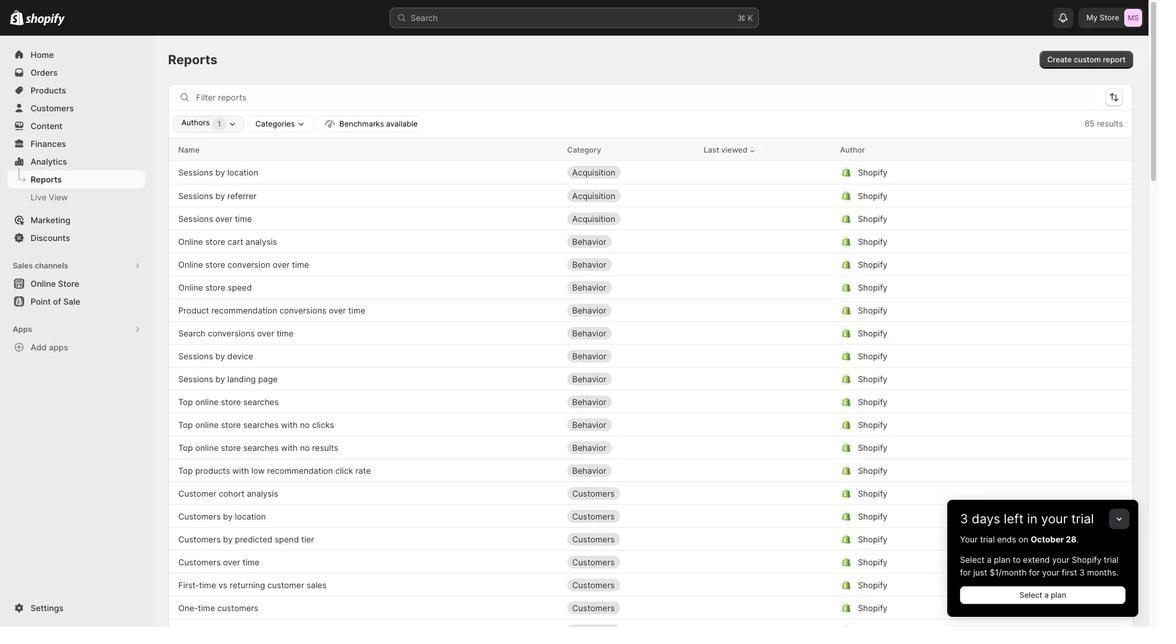 Task type: vqa. For each thing, say whether or not it's contained in the screenshot.
Subtotal
no



Task type: describe. For each thing, give the bounding box(es) containing it.
behavior for product recommendation conversions over time
[[572, 305, 607, 316]]

shopify inside select a plan to extend your shopify trial for just $1/month for your first 3 months.
[[1072, 555, 1102, 565]]

shopify cell for sessions by location
[[840, 162, 1093, 183]]

row containing customer cohort analysis
[[168, 482, 1133, 505]]

shopify for search conversions over time
[[858, 328, 888, 338]]

online for online store
[[31, 279, 56, 289]]

2 vertical spatial with
[[232, 466, 249, 476]]

viewed
[[721, 145, 748, 154]]

behavior cell for online store speed
[[567, 277, 694, 298]]

online for top online store searches with no clicks
[[195, 420, 219, 430]]

top online store searches with no results
[[178, 443, 338, 453]]

trial inside select a plan to extend your shopify trial for just $1/month for your first 3 months.
[[1104, 555, 1119, 565]]

on
[[1019, 535, 1029, 545]]

0 horizontal spatial cell
[[567, 621, 694, 628]]

row containing sessions by referrer
[[168, 184, 1133, 207]]

top online store searches link
[[178, 396, 279, 409]]

online store conversion over time link
[[178, 258, 309, 271]]

3 inside dropdown button
[[960, 512, 968, 527]]

customers
[[217, 603, 258, 614]]

shopify for sessions by location
[[858, 167, 888, 178]]

settings link
[[8, 600, 145, 618]]

add
[[31, 343, 47, 353]]

sales
[[307, 580, 327, 591]]

shopify image
[[10, 10, 24, 25]]

select a plan to extend your shopify trial for just $1/month for your first 3 months.
[[960, 555, 1119, 578]]

location for customers by location
[[235, 512, 266, 522]]

shopify cell for first-time vs returning customer sales
[[840, 575, 1093, 596]]

benchmarks
[[339, 119, 384, 129]]

finances
[[31, 139, 66, 149]]

name button
[[178, 143, 200, 156]]

store for online store
[[58, 279, 79, 289]]

products link
[[8, 82, 145, 99]]

1
[[218, 119, 221, 129]]

behavior for online store conversion over time
[[572, 259, 607, 270]]

create
[[1048, 55, 1072, 64]]

shopify cell for sessions by device
[[840, 346, 1093, 366]]

shopify cell for sessions over time
[[840, 209, 1093, 229]]

first-
[[178, 580, 199, 591]]

shopify cell for online store conversion over time
[[840, 254, 1093, 275]]

cart
[[228, 237, 243, 247]]

home link
[[8, 46, 145, 64]]

behavior for online store cart analysis
[[572, 237, 607, 247]]

speed
[[228, 282, 252, 293]]

behavior for search conversions over time
[[572, 328, 607, 338]]

row containing first-time vs returning customer sales
[[168, 574, 1133, 597]]

of
[[53, 297, 61, 307]]

2 horizontal spatial cell
[[840, 621, 1093, 628]]

by for sessions by landing page
[[215, 374, 225, 384]]

shopify cell for online store speed
[[840, 277, 1093, 298]]

row containing online store cart analysis
[[168, 230, 1133, 253]]

last
[[704, 145, 719, 154]]

by for sessions by device
[[215, 351, 225, 361]]

behavior cell for sessions by landing page
[[567, 369, 694, 389]]

acquisition for sessions by location
[[572, 167, 615, 178]]

customer
[[267, 580, 304, 591]]

a for select a plan
[[1045, 591, 1049, 600]]

low
[[251, 466, 265, 476]]

row containing sessions by location
[[168, 161, 1133, 184]]

online for online store speed
[[178, 282, 203, 293]]

content
[[31, 121, 63, 131]]

store left the speed
[[205, 282, 225, 293]]

customers over time link
[[178, 556, 260, 569]]

1 horizontal spatial reports
[[168, 52, 217, 67]]

row containing sessions over time
[[168, 207, 1133, 230]]

point of sale link
[[8, 293, 145, 311]]

online for online store conversion over time
[[178, 259, 203, 270]]

no for results
[[300, 443, 310, 453]]

search for search conversions over time
[[178, 328, 206, 338]]

by for sessions by referrer
[[215, 191, 225, 201]]

ends
[[997, 535, 1016, 545]]

acquisition cell for sessions by location
[[567, 162, 694, 183]]

benchmarks available
[[339, 119, 418, 129]]

behavior for sessions by device
[[572, 351, 607, 361]]

available
[[386, 119, 418, 129]]

product recommendation conversions over time
[[178, 305, 365, 316]]

settings
[[31, 604, 63, 614]]

live
[[31, 192, 46, 202]]

products
[[31, 85, 66, 96]]

by for customers by predicted spend tier
[[223, 535, 233, 545]]

by for sessions by location
[[215, 167, 225, 178]]

one-time customers link
[[178, 602, 258, 615]]

channels
[[35, 261, 68, 271]]

sessions by referrer link
[[178, 189, 257, 202]]

landing
[[227, 374, 256, 384]]

discounts
[[31, 233, 70, 243]]

acquisition for sessions over time
[[572, 214, 615, 224]]

authors
[[181, 118, 210, 127]]

online store
[[31, 279, 79, 289]]

benchmarks available button
[[316, 116, 424, 132]]

shopify for customers over time
[[858, 558, 888, 568]]

your inside dropdown button
[[1041, 512, 1068, 527]]

analytics link
[[8, 153, 145, 171]]

left
[[1004, 512, 1024, 527]]

online store conversion over time
[[178, 259, 309, 270]]

3 days left in your trial button
[[948, 501, 1139, 527]]

sessions over time link
[[178, 212, 252, 225]]

select for select a plan
[[1020, 591, 1043, 600]]

product
[[178, 305, 209, 316]]

last viewed
[[704, 145, 748, 154]]

top online store searches with no clicks
[[178, 420, 334, 430]]

⌘ k
[[738, 13, 753, 23]]

last viewed button
[[704, 140, 757, 159]]

your
[[960, 535, 978, 545]]

clicks
[[312, 420, 334, 430]]

marketing
[[31, 215, 70, 225]]

row containing customers by location
[[168, 505, 1133, 528]]

acquisition for sessions by referrer
[[572, 191, 615, 201]]

row containing online store conversion over time
[[168, 253, 1133, 276]]

online store button
[[0, 275, 153, 293]]

behavior for top online store searches with no results
[[572, 443, 607, 453]]

shopify cell for one-time customers
[[840, 598, 1093, 619]]

my store image
[[1125, 9, 1142, 27]]

1 vertical spatial trial
[[980, 535, 995, 545]]

customer
[[178, 489, 216, 499]]

first-time vs returning customer sales link
[[178, 579, 327, 592]]

top for top products with low recommendation click rate
[[178, 466, 193, 476]]

store down sessions by landing page
[[221, 397, 241, 407]]

sales
[[13, 261, 33, 271]]

shopify for online store speed
[[858, 282, 888, 293]]

sessions by device link
[[178, 350, 253, 363]]

sessions for sessions by referrer
[[178, 191, 213, 201]]

results inside "link"
[[312, 443, 338, 453]]

predicted
[[235, 535, 272, 545]]

apps button
[[8, 321, 145, 339]]

sales channels
[[13, 261, 68, 271]]

orders
[[31, 67, 58, 78]]

behavior cell for top online store searches with no results
[[567, 438, 694, 458]]

row containing name
[[168, 138, 1133, 161]]

online store speed
[[178, 282, 252, 293]]

orders link
[[8, 64, 145, 82]]

behavior cell for sessions by device
[[567, 346, 694, 366]]

products
[[195, 466, 230, 476]]

one-
[[178, 603, 198, 614]]

device
[[227, 351, 253, 361]]

searches for clicks
[[243, 420, 279, 430]]

customers cell for customers by predicted spend tier
[[567, 529, 694, 550]]

store down "top online store searches"
[[221, 420, 241, 430]]

report
[[1103, 55, 1126, 64]]

.
[[1077, 535, 1079, 545]]

a for select a plan to extend your shopify trial for just $1/month for your first 3 months.
[[987, 555, 992, 565]]

my store
[[1087, 13, 1119, 22]]

live view
[[31, 192, 68, 202]]

row containing online store speed
[[168, 276, 1133, 299]]

in
[[1027, 512, 1038, 527]]

customers cell for one-time customers
[[567, 598, 694, 619]]

shopify cell for customers by predicted spend tier
[[840, 529, 1093, 550]]

page
[[258, 374, 278, 384]]

search conversions over time
[[178, 328, 294, 338]]

online store speed link
[[178, 281, 252, 294]]

store up online store speed on the left
[[205, 259, 225, 270]]

behavior for top online store searches with no clicks
[[572, 420, 607, 430]]

search conversions over time link
[[178, 327, 294, 340]]

1 vertical spatial conversions
[[208, 328, 255, 338]]

categories
[[256, 119, 295, 129]]

online store link
[[8, 275, 145, 293]]

2 vertical spatial your
[[1042, 568, 1060, 578]]

reports link
[[8, 171, 145, 188]]

home
[[31, 50, 54, 60]]

select a plan
[[1020, 591, 1067, 600]]

shopify cell for customers over time
[[840, 552, 1093, 573]]

top products with low recommendation click rate
[[178, 466, 371, 476]]

shopify for online store cart analysis
[[858, 237, 888, 247]]

conversion
[[228, 259, 270, 270]]

top for top online store searches with no clicks
[[178, 420, 193, 430]]

behavior cell for online store cart analysis
[[567, 231, 694, 252]]

plan for select a plan
[[1051, 591, 1067, 600]]



Task type: locate. For each thing, give the bounding box(es) containing it.
customers by predicted spend tier
[[178, 535, 314, 545]]

1 acquisition from the top
[[572, 167, 615, 178]]

1 no from the top
[[300, 420, 310, 430]]

3 inside select a plan to extend your shopify trial for just $1/month for your first 3 months.
[[1080, 568, 1085, 578]]

plan for select a plan to extend your shopify trial for just $1/month for your first 3 months.
[[994, 555, 1011, 565]]

store for my store
[[1100, 13, 1119, 22]]

5 behavior from the top
[[572, 328, 607, 338]]

by left device
[[215, 351, 225, 361]]

1 horizontal spatial cell
[[704, 186, 830, 206]]

time
[[235, 214, 252, 224], [292, 259, 309, 270], [348, 305, 365, 316], [277, 328, 294, 338], [243, 558, 260, 568], [199, 580, 216, 591], [198, 603, 215, 614]]

6 behavior from the top
[[572, 351, 607, 361]]

4 shopify cell from the top
[[840, 231, 1093, 252]]

11 behavior from the top
[[572, 466, 607, 476]]

2 customers cell from the top
[[567, 507, 694, 527]]

customer cohort analysis
[[178, 489, 278, 499]]

1 behavior from the top
[[572, 237, 607, 247]]

store
[[1100, 13, 1119, 22], [58, 279, 79, 289]]

row containing customers over time
[[168, 551, 1133, 574]]

1 vertical spatial recommendation
[[267, 466, 333, 476]]

shopify cell for top online store searches with no results
[[840, 438, 1093, 458]]

searches for results
[[243, 443, 279, 453]]

3 customers cell from the top
[[567, 529, 694, 550]]

1 vertical spatial results
[[312, 443, 338, 453]]

3 days left in your trial
[[960, 512, 1094, 527]]

1 shopify cell from the top
[[840, 162, 1093, 183]]

shopify for top products with low recommendation click rate
[[858, 466, 888, 476]]

sessions for sessions by device
[[178, 351, 213, 361]]

conversions
[[280, 305, 327, 316], [208, 328, 255, 338]]

behavior for top products with low recommendation click rate
[[572, 466, 607, 476]]

extend
[[1023, 555, 1050, 565]]

shopify cell for customers by location
[[840, 507, 1093, 527]]

online
[[195, 397, 219, 407], [195, 420, 219, 430], [195, 443, 219, 453]]

view
[[49, 192, 68, 202]]

⌘
[[738, 13, 746, 23]]

top inside "link"
[[178, 443, 193, 453]]

results right the 85
[[1097, 118, 1123, 129]]

customers cell for customer cohort analysis
[[567, 484, 694, 504]]

2 vertical spatial trial
[[1104, 555, 1119, 565]]

shopify image
[[26, 13, 65, 26]]

with for clicks
[[281, 420, 298, 430]]

10 row from the top
[[168, 345, 1133, 367]]

0 vertical spatial searches
[[243, 397, 279, 407]]

analysis right cart at the top of the page
[[246, 237, 277, 247]]

by down customers by location
[[223, 535, 233, 545]]

row
[[168, 138, 1133, 161], [168, 161, 1133, 184], [168, 184, 1133, 207], [168, 207, 1133, 230], [168, 230, 1133, 253], [168, 253, 1133, 276], [168, 276, 1133, 299], [168, 299, 1133, 322], [168, 322, 1133, 345], [168, 345, 1133, 367], [168, 367, 1133, 390], [168, 390, 1133, 413], [168, 413, 1133, 436], [168, 436, 1133, 459], [168, 459, 1133, 482], [168, 482, 1133, 505], [168, 505, 1133, 528], [168, 528, 1133, 551], [168, 551, 1133, 574], [168, 574, 1133, 597], [168, 597, 1133, 620], [168, 620, 1133, 628]]

3 behavior cell from the top
[[567, 277, 694, 298]]

a inside select a plan to extend your shopify trial for just $1/month for your first 3 months.
[[987, 555, 992, 565]]

with
[[281, 420, 298, 430], [281, 443, 298, 453], [232, 466, 249, 476]]

days
[[972, 512, 1001, 527]]

1 horizontal spatial for
[[1029, 568, 1040, 578]]

shopify for top online store searches with no results
[[858, 443, 888, 453]]

3 acquisition from the top
[[572, 214, 615, 224]]

content link
[[8, 117, 145, 135]]

0 vertical spatial conversions
[[280, 305, 327, 316]]

4 row from the top
[[168, 207, 1133, 230]]

2 searches from the top
[[243, 420, 279, 430]]

sessions by landing page
[[178, 374, 278, 384]]

sessions
[[178, 167, 213, 178], [178, 191, 213, 201], [178, 214, 213, 224], [178, 351, 213, 361], [178, 374, 213, 384]]

to
[[1013, 555, 1021, 565]]

by up sessions by referrer link
[[215, 167, 225, 178]]

row containing one-time customers
[[168, 597, 1133, 620]]

name
[[178, 145, 200, 154]]

0 horizontal spatial plan
[[994, 555, 1011, 565]]

17 shopify cell from the top
[[840, 529, 1093, 550]]

11 shopify cell from the top
[[840, 392, 1093, 412]]

1 top from the top
[[178, 397, 193, 407]]

by down the customer cohort analysis link
[[223, 512, 233, 522]]

shopify for top online store searches with no clicks
[[858, 420, 888, 430]]

22 row from the top
[[168, 620, 1133, 628]]

sale
[[63, 297, 80, 307]]

customers link
[[8, 99, 145, 117]]

shopify for first-time vs returning customer sales
[[858, 580, 888, 591]]

sessions up sessions over time
[[178, 191, 213, 201]]

2 vertical spatial online
[[195, 443, 219, 453]]

plan inside select a plan to extend your shopify trial for just $1/month for your first 3 months.
[[994, 555, 1011, 565]]

select up just
[[960, 555, 985, 565]]

6 row from the top
[[168, 253, 1133, 276]]

sessions by location
[[178, 167, 258, 178]]

1 horizontal spatial store
[[1100, 13, 1119, 22]]

store up sale
[[58, 279, 79, 289]]

select for select a plan to extend your shopify trial for just $1/month for your first 3 months.
[[960, 555, 985, 565]]

4 customers cell from the top
[[567, 552, 694, 573]]

customers by location
[[178, 512, 266, 522]]

0 vertical spatial no
[[300, 420, 310, 430]]

online down sessions over time
[[178, 237, 203, 247]]

16 row from the top
[[168, 482, 1133, 505]]

0 vertical spatial a
[[987, 555, 992, 565]]

10 behavior cell from the top
[[567, 438, 694, 458]]

months.
[[1087, 568, 1119, 578]]

with up top products with low recommendation click rate
[[281, 443, 298, 453]]

19 row from the top
[[168, 551, 1133, 574]]

click
[[335, 466, 353, 476]]

online up 'products'
[[195, 443, 219, 453]]

2 behavior cell from the top
[[567, 254, 694, 275]]

no left clicks
[[300, 420, 310, 430]]

0 vertical spatial your
[[1041, 512, 1068, 527]]

search for search
[[411, 13, 438, 23]]

returning
[[230, 580, 265, 591]]

trial inside dropdown button
[[1072, 512, 1094, 527]]

customers cell for customers by location
[[567, 507, 694, 527]]

2 no from the top
[[300, 443, 310, 453]]

cell
[[704, 186, 830, 206], [567, 621, 694, 628], [840, 621, 1093, 628]]

category button
[[567, 143, 601, 156]]

behavior cell
[[567, 231, 694, 252], [567, 254, 694, 275], [567, 277, 694, 298], [567, 300, 694, 321], [567, 323, 694, 344], [567, 346, 694, 366], [567, 369, 694, 389], [567, 392, 694, 412], [567, 415, 694, 435], [567, 438, 694, 458], [567, 461, 694, 481]]

shopify cell for search conversions over time
[[840, 323, 1093, 344]]

1 for from the left
[[960, 568, 971, 578]]

2 online from the top
[[195, 420, 219, 430]]

4 sessions from the top
[[178, 351, 213, 361]]

your up first
[[1052, 555, 1070, 565]]

first-time vs returning customer sales
[[178, 580, 327, 591]]

row containing top online store searches
[[168, 390, 1133, 413]]

1 row from the top
[[168, 138, 1133, 161]]

0 vertical spatial reports
[[168, 52, 217, 67]]

behavior cell for online store conversion over time
[[567, 254, 694, 275]]

acquisition cell for sessions over time
[[567, 209, 694, 229]]

0 vertical spatial trial
[[1072, 512, 1094, 527]]

2 acquisition cell from the top
[[567, 186, 694, 206]]

no up top products with low recommendation click rate
[[300, 443, 310, 453]]

3 online from the top
[[195, 443, 219, 453]]

1 vertical spatial 3
[[1080, 568, 1085, 578]]

1 horizontal spatial select
[[1020, 591, 1043, 600]]

top online store searches with no results link
[[178, 442, 338, 454]]

results down clicks
[[312, 443, 338, 453]]

sessions over time
[[178, 214, 252, 224]]

14 shopify cell from the top
[[840, 461, 1093, 481]]

8 behavior cell from the top
[[567, 392, 694, 412]]

plan down first
[[1051, 591, 1067, 600]]

online for top online store searches
[[195, 397, 219, 407]]

shopify
[[858, 167, 888, 178], [858, 191, 888, 201], [858, 214, 888, 224], [858, 237, 888, 247], [858, 259, 888, 270], [858, 282, 888, 293], [858, 305, 888, 316], [858, 328, 888, 338], [858, 351, 888, 361], [858, 374, 888, 384], [858, 397, 888, 407], [858, 420, 888, 430], [858, 443, 888, 453], [858, 466, 888, 476], [858, 489, 888, 499], [858, 512, 888, 522], [858, 535, 888, 545], [1072, 555, 1102, 565], [858, 558, 888, 568], [858, 580, 888, 591], [858, 603, 888, 614]]

3 shopify cell from the top
[[840, 209, 1093, 229]]

trial right your
[[980, 535, 995, 545]]

trial
[[1072, 512, 1094, 527], [980, 535, 995, 545], [1104, 555, 1119, 565]]

shopify for one-time customers
[[858, 603, 888, 614]]

shopify cell for sessions by landing page
[[840, 369, 1093, 389]]

0 horizontal spatial results
[[312, 443, 338, 453]]

spend
[[275, 535, 299, 545]]

for left just
[[960, 568, 971, 578]]

apps
[[49, 343, 68, 353]]

for down extend
[[1029, 568, 1040, 578]]

6 customers cell from the top
[[567, 598, 694, 619]]

just
[[973, 568, 988, 578]]

october
[[1031, 535, 1064, 545]]

behavior for online store speed
[[572, 282, 607, 293]]

custom
[[1074, 55, 1101, 64]]

by for customers by location
[[223, 512, 233, 522]]

customers
[[31, 103, 74, 113], [572, 489, 615, 499], [178, 512, 221, 522], [572, 512, 615, 522], [178, 535, 221, 545], [572, 535, 615, 545], [178, 558, 221, 568], [572, 558, 615, 568], [572, 580, 615, 591], [572, 603, 615, 614]]

4 top from the top
[[178, 466, 193, 476]]

searches up top online store searches with no results
[[243, 420, 279, 430]]

$1/month
[[990, 568, 1027, 578]]

store up 'products'
[[221, 443, 241, 453]]

1 vertical spatial acquisition cell
[[567, 186, 694, 206]]

9 behavior from the top
[[572, 420, 607, 430]]

Filter reports text field
[[196, 87, 1095, 108]]

recommendation down the speed
[[211, 305, 277, 316]]

online inside "link"
[[195, 443, 219, 453]]

5 shopify cell from the top
[[840, 254, 1093, 275]]

1 vertical spatial acquisition
[[572, 191, 615, 201]]

16 shopify cell from the top
[[840, 507, 1093, 527]]

1 vertical spatial reports
[[31, 174, 62, 185]]

1 horizontal spatial results
[[1097, 118, 1123, 129]]

sessions by landing page link
[[178, 373, 278, 386]]

point of sale button
[[0, 293, 153, 311]]

searches up low
[[243, 443, 279, 453]]

1 vertical spatial online
[[195, 420, 219, 430]]

1 searches from the top
[[243, 397, 279, 407]]

shopify for customers by predicted spend tier
[[858, 535, 888, 545]]

5 customers cell from the top
[[567, 575, 694, 596]]

online store cart analysis
[[178, 237, 277, 247]]

3 behavior from the top
[[572, 282, 607, 293]]

8 row from the top
[[168, 299, 1133, 322]]

sessions down name button
[[178, 167, 213, 178]]

shopify cell for top online store searches
[[840, 392, 1093, 412]]

2 behavior from the top
[[572, 259, 607, 270]]

0 vertical spatial online
[[195, 397, 219, 407]]

shopify cell for top products with low recommendation click rate
[[840, 461, 1093, 481]]

with inside "link"
[[281, 443, 298, 453]]

2 horizontal spatial trial
[[1104, 555, 1119, 565]]

shopify cell
[[840, 162, 1093, 183], [840, 186, 1093, 206], [840, 209, 1093, 229], [840, 231, 1093, 252], [840, 254, 1093, 275], [840, 277, 1093, 298], [840, 300, 1093, 321], [840, 323, 1093, 344], [840, 346, 1093, 366], [840, 369, 1093, 389], [840, 392, 1093, 412], [840, 415, 1093, 435], [840, 438, 1093, 458], [840, 461, 1093, 481], [840, 484, 1093, 504], [840, 507, 1093, 527], [840, 529, 1093, 550], [840, 552, 1093, 573], [840, 575, 1093, 596], [840, 598, 1093, 619]]

1 horizontal spatial plan
[[1051, 591, 1067, 600]]

reports up the authors
[[168, 52, 217, 67]]

1 online from the top
[[195, 397, 219, 407]]

15 row from the top
[[168, 459, 1133, 482]]

online up "product"
[[178, 282, 203, 293]]

0 horizontal spatial a
[[987, 555, 992, 565]]

0 horizontal spatial trial
[[980, 535, 995, 545]]

1 vertical spatial no
[[300, 443, 310, 453]]

1 horizontal spatial 3
[[1080, 568, 1085, 578]]

add apps button
[[8, 339, 145, 357]]

0 horizontal spatial search
[[178, 328, 206, 338]]

0 vertical spatial 3
[[960, 512, 968, 527]]

reports down analytics
[[31, 174, 62, 185]]

20 shopify cell from the top
[[840, 598, 1093, 619]]

customers by predicted spend tier link
[[178, 533, 314, 546]]

1 vertical spatial plan
[[1051, 591, 1067, 600]]

select inside select a plan to extend your shopify trial for just $1/month for your first 3 months.
[[960, 555, 985, 565]]

shopify for online store conversion over time
[[858, 259, 888, 270]]

2 vertical spatial searches
[[243, 443, 279, 453]]

over
[[215, 214, 233, 224], [273, 259, 290, 270], [329, 305, 346, 316], [257, 328, 274, 338], [223, 558, 240, 568]]

row containing search conversions over time
[[168, 322, 1133, 345]]

list of reports table
[[168, 138, 1133, 628]]

0 vertical spatial location
[[227, 167, 258, 178]]

marketing link
[[8, 211, 145, 229]]

shopify for customer cohort analysis
[[858, 489, 888, 499]]

0 horizontal spatial conversions
[[208, 328, 255, 338]]

4 behavior from the top
[[572, 305, 607, 316]]

a up just
[[987, 555, 992, 565]]

row containing top online store searches with no results
[[168, 436, 1133, 459]]

discounts link
[[8, 229, 145, 247]]

sessions for sessions by landing page
[[178, 374, 213, 384]]

top
[[178, 397, 193, 407], [178, 420, 193, 430], [178, 443, 193, 453], [178, 466, 193, 476]]

customers by location link
[[178, 510, 266, 523]]

select down select a plan to extend your shopify trial for just $1/month for your first 3 months.
[[1020, 591, 1043, 600]]

1 vertical spatial with
[[281, 443, 298, 453]]

finances link
[[8, 135, 145, 153]]

3 top from the top
[[178, 443, 193, 453]]

analytics
[[31, 157, 67, 167]]

store left cart at the top of the page
[[205, 237, 225, 247]]

1 vertical spatial searches
[[243, 420, 279, 430]]

8 shopify cell from the top
[[840, 323, 1093, 344]]

1 customers cell from the top
[[567, 484, 694, 504]]

28
[[1066, 535, 1077, 545]]

0 vertical spatial search
[[411, 13, 438, 23]]

0 horizontal spatial for
[[960, 568, 971, 578]]

3 row from the top
[[168, 184, 1133, 207]]

no for clicks
[[300, 420, 310, 430]]

top for top online store searches with no results
[[178, 443, 193, 453]]

behavior for sessions by landing page
[[572, 374, 607, 384]]

searches inside "link"
[[243, 443, 279, 453]]

17 row from the top
[[168, 505, 1133, 528]]

shopify for top online store searches
[[858, 397, 888, 407]]

2 row from the top
[[168, 161, 1133, 184]]

customer cohort analysis link
[[178, 487, 278, 500]]

0 vertical spatial select
[[960, 555, 985, 565]]

tier
[[301, 535, 314, 545]]

shopify cell for top online store searches with no clicks
[[840, 415, 1093, 435]]

9 row from the top
[[168, 322, 1133, 345]]

search inside list of reports table
[[178, 328, 206, 338]]

shopify for sessions by device
[[858, 351, 888, 361]]

shopify for customers by location
[[858, 512, 888, 522]]

0 vertical spatial recommendation
[[211, 305, 277, 316]]

online up online store speed on the left
[[178, 259, 203, 270]]

20 row from the top
[[168, 574, 1133, 597]]

shopify for sessions over time
[[858, 214, 888, 224]]

shopify for sessions by landing page
[[858, 374, 888, 384]]

12 shopify cell from the top
[[840, 415, 1093, 435]]

store right 'my'
[[1100, 13, 1119, 22]]

online for top online store searches with no results
[[195, 443, 219, 453]]

2 acquisition from the top
[[572, 191, 615, 201]]

point
[[31, 297, 51, 307]]

behavior cell for search conversions over time
[[567, 323, 694, 344]]

9 behavior cell from the top
[[567, 415, 694, 435]]

acquisition cell
[[567, 162, 694, 183], [567, 186, 694, 206], [567, 209, 694, 229]]

customers cell
[[567, 484, 694, 504], [567, 507, 694, 527], [567, 529, 694, 550], [567, 552, 694, 573], [567, 575, 694, 596], [567, 598, 694, 619]]

sessions by referrer
[[178, 191, 257, 201]]

your trial ends on october 28 .
[[960, 535, 1079, 545]]

by left referrer
[[215, 191, 225, 201]]

shopify for product recommendation conversions over time
[[858, 305, 888, 316]]

1 acquisition cell from the top
[[567, 162, 694, 183]]

2 sessions from the top
[[178, 191, 213, 201]]

2 vertical spatial acquisition cell
[[567, 209, 694, 229]]

19 shopify cell from the top
[[840, 575, 1093, 596]]

2 vertical spatial acquisition
[[572, 214, 615, 224]]

3 right first
[[1080, 568, 1085, 578]]

18 row from the top
[[168, 528, 1133, 551]]

85 results
[[1085, 118, 1123, 129]]

3 searches from the top
[[243, 443, 279, 453]]

row containing top online store searches with no clicks
[[168, 413, 1133, 436]]

location up predicted on the left
[[235, 512, 266, 522]]

14 row from the top
[[168, 436, 1133, 459]]

3 sessions from the top
[[178, 214, 213, 224]]

sessions for sessions over time
[[178, 214, 213, 224]]

categories button
[[247, 116, 313, 132]]

1 horizontal spatial search
[[411, 13, 438, 23]]

0 horizontal spatial reports
[[31, 174, 62, 185]]

15 shopify cell from the top
[[840, 484, 1093, 504]]

shopify cell for online store cart analysis
[[840, 231, 1093, 252]]

analysis inside the customer cohort analysis link
[[247, 489, 278, 499]]

online up point
[[31, 279, 56, 289]]

7 behavior from the top
[[572, 374, 607, 384]]

1 vertical spatial search
[[178, 328, 206, 338]]

vs
[[218, 580, 227, 591]]

no inside "link"
[[300, 443, 310, 453]]

2 shopify cell from the top
[[840, 186, 1093, 206]]

location up referrer
[[227, 167, 258, 178]]

1 horizontal spatial a
[[1045, 591, 1049, 600]]

1 vertical spatial a
[[1045, 591, 1049, 600]]

5 row from the top
[[168, 230, 1133, 253]]

10 behavior from the top
[[572, 443, 607, 453]]

k
[[748, 13, 753, 23]]

row containing product recommendation conversions over time
[[168, 299, 1133, 322]]

top products with low recommendation click rate link
[[178, 465, 371, 477]]

0 horizontal spatial 3
[[960, 512, 968, 527]]

select a plan link
[[960, 587, 1126, 605]]

recommendation right low
[[267, 466, 333, 476]]

acquisition cell for sessions by referrer
[[567, 186, 694, 206]]

1 vertical spatial your
[[1052, 555, 1070, 565]]

4 behavior cell from the top
[[567, 300, 694, 321]]

0 vertical spatial acquisition cell
[[567, 162, 694, 183]]

online down sessions by landing page
[[195, 397, 219, 407]]

with left clicks
[[281, 420, 298, 430]]

store inside "link"
[[58, 279, 79, 289]]

0 vertical spatial analysis
[[246, 237, 277, 247]]

top for top online store searches
[[178, 397, 193, 407]]

online for online store cart analysis
[[178, 237, 203, 247]]

sessions by device
[[178, 351, 253, 361]]

location for sessions by location
[[227, 167, 258, 178]]

7 behavior cell from the top
[[567, 369, 694, 389]]

row containing sessions by landing page
[[168, 367, 1133, 390]]

1 sessions from the top
[[178, 167, 213, 178]]

1 vertical spatial select
[[1020, 591, 1043, 600]]

6 behavior cell from the top
[[567, 346, 694, 366]]

your left first
[[1042, 568, 1060, 578]]

1 horizontal spatial trial
[[1072, 512, 1094, 527]]

1 vertical spatial analysis
[[247, 489, 278, 499]]

apps
[[13, 325, 32, 334]]

1 vertical spatial store
[[58, 279, 79, 289]]

sessions up sessions by landing page
[[178, 351, 213, 361]]

row containing sessions by device
[[168, 345, 1133, 367]]

0 vertical spatial acquisition
[[572, 167, 615, 178]]

21 row from the top
[[168, 597, 1133, 620]]

row containing top products with low recommendation click rate
[[168, 459, 1133, 482]]

by left landing
[[215, 374, 225, 384]]

0 vertical spatial plan
[[994, 555, 1011, 565]]

13 shopify cell from the top
[[840, 438, 1093, 458]]

analysis down low
[[247, 489, 278, 499]]

0 vertical spatial store
[[1100, 13, 1119, 22]]

trial up months.
[[1104, 555, 1119, 565]]

row containing customers by predicted spend tier
[[168, 528, 1133, 551]]

0 horizontal spatial select
[[960, 555, 985, 565]]

2 for from the left
[[1029, 568, 1040, 578]]

a down select a plan to extend your shopify trial for just $1/month for your first 3 months.
[[1045, 591, 1049, 600]]

0 vertical spatial with
[[281, 420, 298, 430]]

sessions down the sessions by referrer
[[178, 214, 213, 224]]

online inside "link"
[[31, 279, 56, 289]]

trial up .
[[1072, 512, 1094, 527]]

behavior cell for top products with low recommendation click rate
[[567, 461, 694, 481]]

1 vertical spatial location
[[235, 512, 266, 522]]

online down top online store searches link
[[195, 420, 219, 430]]

with left low
[[232, 466, 249, 476]]

behavior
[[572, 237, 607, 247], [572, 259, 607, 270], [572, 282, 607, 293], [572, 305, 607, 316], [572, 328, 607, 338], [572, 351, 607, 361], [572, 374, 607, 384], [572, 397, 607, 407], [572, 420, 607, 430], [572, 443, 607, 453], [572, 466, 607, 476]]

customers cell for first-time vs returning customer sales
[[567, 575, 694, 596]]

2 top from the top
[[178, 420, 193, 430]]

behavior for top online store searches
[[572, 397, 607, 407]]

1 behavior cell from the top
[[567, 231, 694, 252]]

9 shopify cell from the top
[[840, 346, 1093, 366]]

3 up your
[[960, 512, 968, 527]]

3 acquisition cell from the top
[[567, 209, 694, 229]]

sessions for sessions by location
[[178, 167, 213, 178]]

6 shopify cell from the top
[[840, 277, 1093, 298]]

analysis inside online store cart analysis link
[[246, 237, 277, 247]]

7 row from the top
[[168, 276, 1133, 299]]

a
[[987, 555, 992, 565], [1045, 591, 1049, 600]]

1 horizontal spatial conversions
[[280, 305, 327, 316]]

referrer
[[227, 191, 257, 201]]

with for results
[[281, 443, 298, 453]]

customers cell for customers over time
[[567, 552, 694, 573]]

5 behavior cell from the top
[[567, 323, 694, 344]]

11 row from the top
[[168, 367, 1133, 390]]

sessions down sessions by device
[[178, 374, 213, 384]]

your up october
[[1041, 512, 1068, 527]]

0 vertical spatial results
[[1097, 118, 1123, 129]]

10 shopify cell from the top
[[840, 369, 1093, 389]]

11 behavior cell from the top
[[567, 461, 694, 481]]

plan up the $1/month
[[994, 555, 1011, 565]]

8 behavior from the top
[[572, 397, 607, 407]]

searches up top online store searches with no clicks link
[[243, 397, 279, 407]]

18 shopify cell from the top
[[840, 552, 1093, 573]]

behavior cell for product recommendation conversions over time
[[567, 300, 694, 321]]

3 days left in your trial element
[[948, 534, 1139, 618]]

category
[[567, 145, 601, 154]]

5 sessions from the top
[[178, 374, 213, 384]]

shopify cell for product recommendation conversions over time
[[840, 300, 1093, 321]]

12 row from the top
[[168, 390, 1133, 413]]

13 row from the top
[[168, 413, 1133, 436]]

store inside "link"
[[221, 443, 241, 453]]

behavior cell for top online store searches with no clicks
[[567, 415, 694, 435]]

first
[[1062, 568, 1077, 578]]

7 shopify cell from the top
[[840, 300, 1093, 321]]

0 horizontal spatial store
[[58, 279, 79, 289]]



